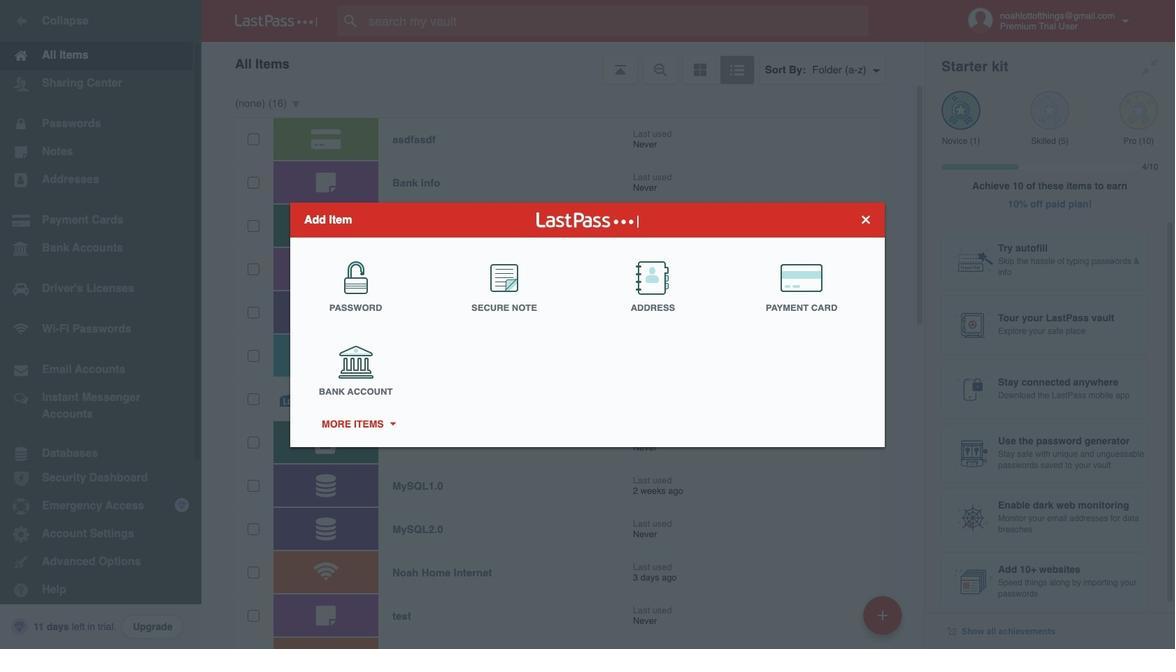 Task type: describe. For each thing, give the bounding box(es) containing it.
new item image
[[878, 611, 888, 621]]

search my vault text field
[[337, 6, 896, 36]]

Search search field
[[337, 6, 896, 36]]

main navigation navigation
[[0, 0, 201, 650]]



Task type: vqa. For each thing, say whether or not it's contained in the screenshot.
CARET RIGHT image
yes



Task type: locate. For each thing, give the bounding box(es) containing it.
new item navigation
[[858, 592, 911, 650]]

vault options navigation
[[201, 42, 925, 84]]

dialog
[[290, 203, 885, 447]]

lastpass image
[[235, 15, 318, 27]]

caret right image
[[388, 422, 397, 426]]



